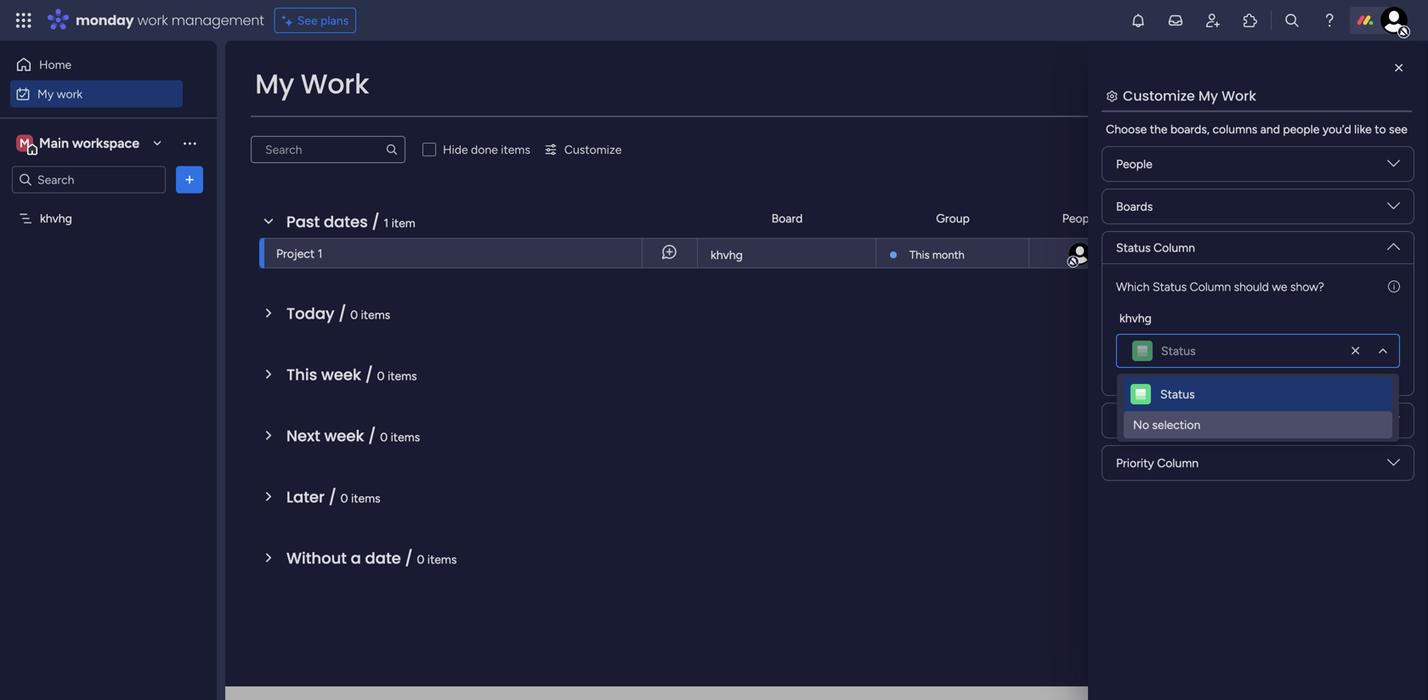Task type: locate. For each thing, give the bounding box(es) containing it.
later
[[287, 487, 325, 509]]

invite members image
[[1205, 12, 1222, 29]]

None search field
[[251, 136, 406, 163]]

v2 overdue deadline image
[[1138, 245, 1152, 262]]

khvhg
[[40, 211, 72, 226], [711, 248, 743, 262], [1120, 311, 1152, 326]]

1 horizontal spatial this
[[910, 248, 930, 262]]

people down choose
[[1117, 157, 1153, 171]]

date
[[365, 548, 401, 570]]

status inside khvhg group
[[1162, 344, 1196, 359]]

0 horizontal spatial date
[[1117, 414, 1142, 428]]

2 horizontal spatial khvhg
[[1120, 311, 1152, 326]]

items
[[501, 142, 531, 157], [361, 308, 391, 322], [388, 369, 417, 384], [391, 430, 420, 445], [351, 492, 381, 506], [428, 553, 457, 567]]

0 vertical spatial khvhg
[[40, 211, 72, 226]]

2 vertical spatial dapulse dropdown down arrow image
[[1388, 457, 1401, 476]]

0 down this week / 0 items
[[380, 430, 388, 445]]

1 vertical spatial 1
[[318, 247, 323, 261]]

column
[[1154, 241, 1196, 255], [1190, 280, 1232, 294], [1145, 414, 1186, 428], [1158, 456, 1199, 471]]

my for my work
[[255, 65, 294, 103]]

this month
[[910, 248, 965, 262]]

1 horizontal spatial people
[[1117, 157, 1153, 171]]

prio
[[1411, 211, 1429, 226]]

date for date column
[[1117, 414, 1142, 428]]

customize inside button
[[565, 142, 622, 157]]

customize
[[1124, 86, 1196, 105], [565, 142, 622, 157]]

khvhg link
[[708, 239, 866, 270]]

today
[[287, 303, 335, 325]]

notifications image
[[1130, 12, 1147, 29]]

this up the next
[[287, 364, 317, 386]]

0 right date
[[417, 553, 425, 567]]

board
[[772, 211, 803, 226]]

work up columns
[[1222, 86, 1257, 105]]

1 vertical spatial people
[[1063, 211, 1099, 226]]

column down selection
[[1158, 456, 1199, 471]]

no selection
[[1134, 418, 1201, 432]]

work
[[137, 11, 168, 30], [57, 87, 83, 101]]

items right date
[[428, 553, 457, 567]]

my
[[255, 65, 294, 103], [1199, 86, 1219, 105], [37, 87, 54, 101]]

week for this
[[321, 364, 361, 386]]

should
[[1235, 280, 1270, 294]]

0 horizontal spatial my
[[37, 87, 54, 101]]

dapulse dropdown down arrow image left prio
[[1388, 200, 1401, 219]]

1
[[384, 216, 389, 230], [318, 247, 323, 261]]

0 right today
[[351, 308, 358, 322]]

1 horizontal spatial work
[[137, 11, 168, 30]]

search everything image
[[1284, 12, 1301, 29]]

dapulse dropdown down arrow image for date column
[[1388, 414, 1401, 433]]

columns
[[1213, 122, 1258, 137]]

/ down this week / 0 items
[[368, 426, 376, 447]]

to
[[1376, 122, 1387, 137]]

home
[[39, 57, 72, 72]]

you'd
[[1323, 122, 1352, 137]]

column up priority column
[[1145, 414, 1186, 428]]

week for next
[[324, 426, 364, 447]]

see plans button
[[274, 8, 356, 33]]

khvhg group
[[1117, 310, 1401, 368]]

1 vertical spatial dapulse dropdown down arrow image
[[1388, 234, 1401, 253]]

apps image
[[1243, 12, 1260, 29]]

items right the later
[[351, 492, 381, 506]]

search image
[[385, 143, 399, 156]]

/ up next week / 0 items
[[365, 364, 373, 386]]

0 horizontal spatial people
[[1063, 211, 1099, 226]]

option
[[0, 203, 217, 207]]

people
[[1117, 157, 1153, 171], [1063, 211, 1099, 226]]

2 vertical spatial khvhg
[[1120, 311, 1152, 326]]

0 vertical spatial this
[[910, 248, 930, 262]]

my inside 'button'
[[37, 87, 54, 101]]

people up gary orlando icon on the top
[[1063, 211, 1099, 226]]

1 horizontal spatial my
[[255, 65, 294, 103]]

1 vertical spatial customize
[[565, 142, 622, 157]]

column for date column
[[1145, 414, 1186, 428]]

0 vertical spatial dapulse dropdown down arrow image
[[1388, 157, 1401, 176]]

dapulse dropdown down arrow image
[[1388, 200, 1401, 219], [1388, 234, 1401, 253]]

khvhg inside group
[[1120, 311, 1152, 326]]

0 horizontal spatial khvhg
[[40, 211, 72, 226]]

0 vertical spatial date
[[1179, 211, 1204, 226]]

dapulse dropdown down arrow image
[[1388, 157, 1401, 176], [1388, 414, 1401, 433], [1388, 457, 1401, 476]]

1 vertical spatial dapulse dropdown down arrow image
[[1388, 414, 1401, 433]]

1 horizontal spatial customize
[[1124, 86, 1196, 105]]

0 up next week / 0 items
[[377, 369, 385, 384]]

1 horizontal spatial date
[[1179, 211, 1204, 226]]

see
[[297, 13, 318, 28]]

items down this week / 0 items
[[391, 430, 420, 445]]

work inside 'button'
[[57, 87, 83, 101]]

/ right the later
[[329, 487, 337, 509]]

2 dapulse dropdown down arrow image from the top
[[1388, 234, 1401, 253]]

options image
[[181, 171, 198, 188]]

0 horizontal spatial customize
[[565, 142, 622, 157]]

status
[[1293, 211, 1328, 226], [1117, 241, 1151, 255], [1153, 280, 1188, 294], [1162, 344, 1196, 359], [1161, 387, 1196, 402]]

0 inside without a date / 0 items
[[417, 553, 425, 567]]

0 vertical spatial 1
[[384, 216, 389, 230]]

1 right project
[[318, 247, 323, 261]]

work
[[301, 65, 369, 103], [1222, 86, 1257, 105]]

show?
[[1291, 280, 1325, 294]]

dapulse dropdown down arrow image up v2 info icon
[[1388, 234, 1401, 253]]

0 inside today / 0 items
[[351, 308, 358, 322]]

1 dapulse dropdown down arrow image from the top
[[1388, 200, 1401, 219]]

management
[[172, 11, 264, 30]]

dapulse dropdown down arrow image for priority column
[[1388, 457, 1401, 476]]

column right v2 overdue deadline icon
[[1154, 241, 1196, 255]]

1 vertical spatial this
[[287, 364, 317, 386]]

1 vertical spatial date
[[1117, 414, 1142, 428]]

0 vertical spatial dapulse dropdown down arrow image
[[1388, 200, 1401, 219]]

1 left item
[[384, 216, 389, 230]]

0 horizontal spatial 1
[[318, 247, 323, 261]]

items inside without a date / 0 items
[[428, 553, 457, 567]]

week
[[321, 364, 361, 386], [324, 426, 364, 447]]

1 vertical spatial week
[[324, 426, 364, 447]]

0 vertical spatial week
[[321, 364, 361, 386]]

home button
[[10, 51, 183, 78]]

1 horizontal spatial 1
[[384, 216, 389, 230]]

date up 15,
[[1179, 211, 1204, 226]]

work for my
[[57, 87, 83, 101]]

work right monday
[[137, 11, 168, 30]]

choose
[[1107, 122, 1148, 137]]

past
[[287, 211, 320, 233]]

done
[[471, 142, 498, 157]]

which status column should we show?
[[1117, 280, 1325, 294]]

date column
[[1117, 414, 1186, 428]]

my work button
[[10, 80, 183, 108]]

/ right today
[[339, 303, 347, 325]]

1 vertical spatial khvhg
[[711, 248, 743, 262]]

0
[[351, 308, 358, 322], [377, 369, 385, 384], [380, 430, 388, 445], [341, 492, 348, 506], [417, 553, 425, 567]]

khvhg inside list box
[[40, 211, 72, 226]]

3 dapulse dropdown down arrow image from the top
[[1388, 457, 1401, 476]]

selection
[[1153, 418, 1201, 432]]

priority
[[1117, 456, 1155, 471]]

am
[[1233, 247, 1249, 260]]

week down today / 0 items
[[321, 364, 361, 386]]

0 horizontal spatial this
[[287, 364, 317, 386]]

my down see plans button
[[255, 65, 294, 103]]

month
[[933, 248, 965, 262]]

0 vertical spatial work
[[137, 11, 168, 30]]

week right the next
[[324, 426, 364, 447]]

1 dapulse dropdown down arrow image from the top
[[1388, 157, 1401, 176]]

work down the plans
[[301, 65, 369, 103]]

my up boards,
[[1199, 86, 1219, 105]]

1 horizontal spatial work
[[1222, 86, 1257, 105]]

date up priority
[[1117, 414, 1142, 428]]

today / 0 items
[[287, 303, 391, 325]]

items right done
[[501, 142, 531, 157]]

my down home
[[37, 87, 54, 101]]

date
[[1179, 211, 1204, 226], [1117, 414, 1142, 428]]

project
[[276, 247, 315, 261]]

/
[[372, 211, 380, 233], [339, 303, 347, 325], [365, 364, 373, 386], [368, 426, 376, 447], [329, 487, 337, 509], [405, 548, 413, 570]]

this
[[910, 248, 930, 262], [287, 364, 317, 386]]

workspace
[[72, 135, 139, 151]]

1 vertical spatial work
[[57, 87, 83, 101]]

work down home
[[57, 87, 83, 101]]

0 horizontal spatial work
[[57, 87, 83, 101]]

this for week
[[287, 364, 317, 386]]

this left month
[[910, 248, 930, 262]]

next week / 0 items
[[287, 426, 420, 447]]

boards,
[[1171, 122, 1210, 137]]

monday
[[76, 11, 134, 30]]

0 vertical spatial customize
[[1124, 86, 1196, 105]]

priority column
[[1117, 456, 1199, 471]]

the
[[1151, 122, 1168, 137]]

customize for customize my work
[[1124, 86, 1196, 105]]

15,
[[1183, 247, 1197, 260]]

khvhg for khvhg link
[[711, 248, 743, 262]]

2 horizontal spatial my
[[1199, 86, 1219, 105]]

main content
[[225, 41, 1429, 701]]

main workspace
[[39, 135, 139, 151]]

2 dapulse dropdown down arrow image from the top
[[1388, 414, 1401, 433]]

items up next week / 0 items
[[388, 369, 417, 384]]

0 right the later
[[341, 492, 348, 506]]

items inside this week / 0 items
[[388, 369, 417, 384]]

see plans
[[297, 13, 349, 28]]

dapulse dropdown down arrow image for boards
[[1388, 200, 1401, 219]]

1 horizontal spatial khvhg
[[711, 248, 743, 262]]

nov
[[1160, 247, 1181, 260]]

items up this week / 0 items
[[361, 308, 391, 322]]



Task type: vqa. For each thing, say whether or not it's contained in the screenshot.
Enable desktop notifications
no



Task type: describe. For each thing, give the bounding box(es) containing it.
past dates / 1 item
[[287, 211, 416, 233]]

gary orlando image
[[1381, 7, 1408, 34]]

khvhg for khvhg group
[[1120, 311, 1152, 326]]

workspace selection element
[[16, 133, 142, 155]]

plans
[[321, 13, 349, 28]]

dates
[[324, 211, 368, 233]]

hide
[[443, 142, 468, 157]]

column for priority column
[[1158, 456, 1199, 471]]

a
[[351, 548, 361, 570]]

09:00
[[1200, 247, 1230, 260]]

my for my work
[[37, 87, 54, 101]]

project 1
[[276, 247, 323, 261]]

customize button
[[537, 136, 629, 163]]

gary orlando image
[[1068, 242, 1093, 267]]

select product image
[[15, 12, 32, 29]]

without a date / 0 items
[[287, 548, 457, 570]]

items inside later / 0 items
[[351, 492, 381, 506]]

0 vertical spatial people
[[1117, 157, 1153, 171]]

column down 09:00
[[1190, 280, 1232, 294]]

hide done items
[[443, 142, 531, 157]]

item
[[392, 216, 416, 230]]

customize my work
[[1124, 86, 1257, 105]]

Search in workspace field
[[36, 170, 142, 190]]

items inside next week / 0 items
[[391, 430, 420, 445]]

status column
[[1117, 241, 1196, 255]]

which
[[1117, 280, 1150, 294]]

choose the boards, columns and people you'd like to see
[[1107, 122, 1408, 137]]

see
[[1390, 122, 1408, 137]]

without
[[287, 548, 347, 570]]

this for month
[[910, 248, 930, 262]]

/ left item
[[372, 211, 380, 233]]

Filter dashboard by text search field
[[251, 136, 406, 163]]

none search field inside main content
[[251, 136, 406, 163]]

later / 0 items
[[287, 487, 381, 509]]

dapulse dropdown down arrow image for people
[[1388, 157, 1401, 176]]

nov 15, 09:00 am
[[1160, 247, 1249, 260]]

we
[[1273, 280, 1288, 294]]

like
[[1355, 122, 1373, 137]]

boards
[[1117, 199, 1154, 214]]

workspace image
[[16, 134, 33, 153]]

v2 info image
[[1389, 278, 1401, 296]]

group
[[937, 211, 970, 226]]

my work
[[37, 87, 83, 101]]

khvhg heading
[[1120, 310, 1152, 327]]

my work
[[255, 65, 369, 103]]

workspace options image
[[181, 135, 198, 152]]

and
[[1261, 122, 1281, 137]]

1 inside past dates / 1 item
[[384, 216, 389, 230]]

customize for customize
[[565, 142, 622, 157]]

date for date
[[1179, 211, 1204, 226]]

help image
[[1322, 12, 1339, 29]]

0 inside this week / 0 items
[[377, 369, 385, 384]]

m
[[20, 136, 30, 151]]

0 inside later / 0 items
[[341, 492, 348, 506]]

inbox image
[[1168, 12, 1185, 29]]

0 inside next week / 0 items
[[380, 430, 388, 445]]

people
[[1284, 122, 1320, 137]]

my inside main content
[[1199, 86, 1219, 105]]

column for status column
[[1154, 241, 1196, 255]]

this week / 0 items
[[287, 364, 417, 386]]

monday work management
[[76, 11, 264, 30]]

main content containing past dates /
[[225, 41, 1429, 701]]

0 horizontal spatial work
[[301, 65, 369, 103]]

no
[[1134, 418, 1150, 432]]

work for monday
[[137, 11, 168, 30]]

main
[[39, 135, 69, 151]]

dapulse dropdown down arrow image for status column
[[1388, 234, 1401, 253]]

khvhg list box
[[0, 201, 217, 463]]

next
[[287, 426, 320, 447]]

/ right date
[[405, 548, 413, 570]]

items inside today / 0 items
[[361, 308, 391, 322]]



